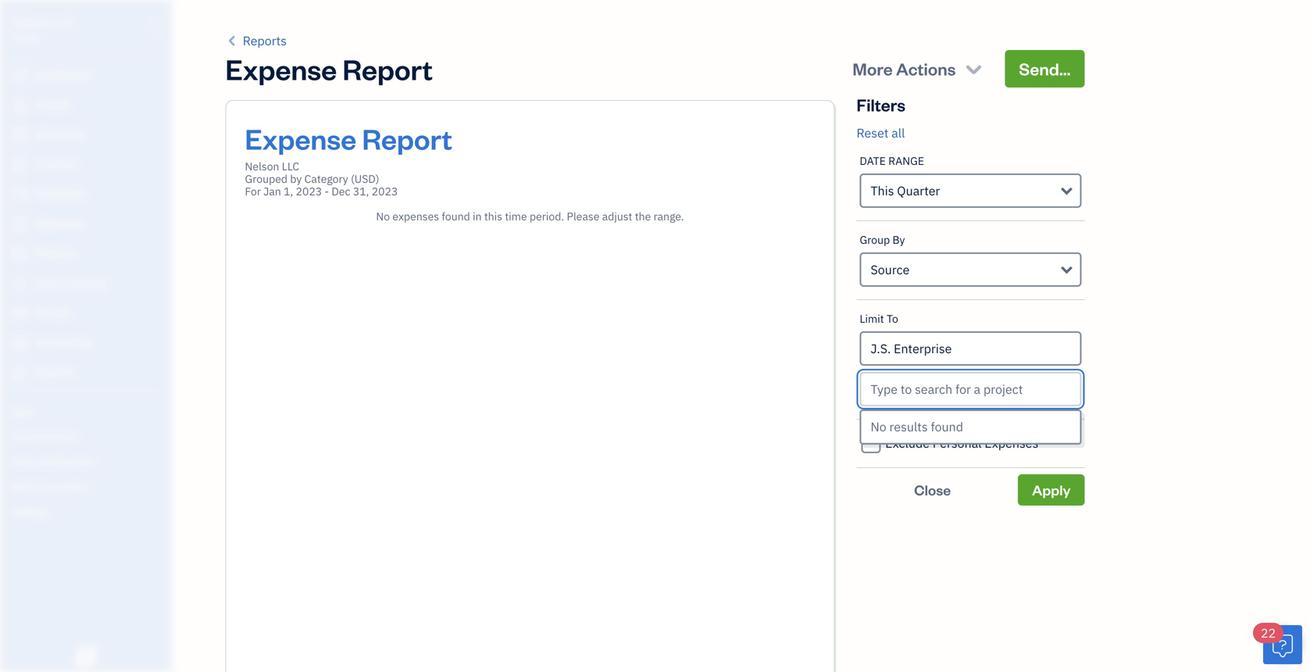 Task type: vqa. For each thing, say whether or not it's contained in the screenshot.
Apps IMAGE
yes



Task type: describe. For each thing, give the bounding box(es) containing it.
actions
[[896, 57, 956, 80]]

client image
[[10, 98, 29, 113]]

filters
[[857, 93, 906, 116]]

please
[[567, 209, 600, 224]]

payment image
[[10, 187, 29, 202]]

settings image
[[12, 505, 167, 517]]

(
[[351, 172, 355, 186]]

nelson inside expense report nelson llc grouped by category ( usd ) for jan 1, 2023 - dec 31, 2023
[[245, 159, 279, 174]]

found for expenses
[[442, 209, 470, 224]]

freshbooks image
[[73, 647, 98, 666]]

31,
[[353, 184, 369, 199]]

no expenses found in this time period. please adjust the range.
[[376, 209, 684, 224]]

bank connections image
[[12, 480, 167, 492]]

items and services image
[[12, 455, 167, 467]]

this
[[484, 209, 503, 224]]

22 button
[[1254, 623, 1303, 664]]

date
[[860, 154, 886, 168]]

reports button
[[225, 31, 287, 50]]

2 2023 from the left
[[372, 184, 398, 199]]

by
[[290, 172, 302, 186]]

estimate image
[[10, 127, 29, 143]]

apply
[[1033, 481, 1071, 499]]

expenses
[[985, 435, 1039, 451]]

this quarter
[[871, 182, 941, 199]]

date range
[[860, 154, 925, 168]]

send… button
[[1005, 50, 1085, 88]]

)
[[376, 172, 379, 186]]

group by
[[860, 233, 905, 247]]

limit to
[[860, 311, 899, 326]]

llc inside nelson llc owner
[[55, 14, 76, 30]]

dec
[[332, 184, 351, 199]]

send…
[[1019, 57, 1071, 80]]

time
[[505, 209, 527, 224]]

source
[[871, 261, 910, 278]]

project image
[[10, 246, 29, 262]]

more
[[853, 57, 893, 80]]

category
[[305, 172, 348, 186]]

range.
[[654, 209, 684, 224]]

1 2023 from the left
[[296, 184, 322, 199]]

all
[[892, 125, 905, 141]]

reset all
[[857, 125, 905, 141]]

personal
[[933, 435, 982, 451]]

reset
[[857, 125, 889, 141]]

quarter
[[897, 182, 941, 199]]

invoice image
[[10, 157, 29, 173]]

Client text field
[[862, 333, 1081, 364]]

money image
[[10, 306, 29, 321]]

no for no results found
[[871, 419, 887, 435]]

date range element
[[857, 142, 1085, 221]]



Task type: locate. For each thing, give the bounding box(es) containing it.
Project text field
[[862, 374, 1081, 405]]

0 vertical spatial nelson
[[13, 14, 52, 30]]

reset all button
[[857, 123, 905, 142]]

Date Range field
[[860, 174, 1082, 208]]

more actions button
[[839, 50, 999, 88]]

limit to element
[[857, 300, 1085, 445]]

report for expense report nelson llc grouped by category ( usd ) for jan 1, 2023 - dec 31, 2023
[[362, 120, 452, 157]]

llc inside expense report nelson llc grouped by category ( usd ) for jan 1, 2023 - dec 31, 2023
[[282, 159, 299, 174]]

nelson llc owner
[[13, 14, 76, 44]]

group
[[860, 233, 890, 247]]

1 vertical spatial no
[[871, 419, 887, 435]]

no results found
[[871, 419, 964, 435]]

1 vertical spatial llc
[[282, 159, 299, 174]]

range
[[889, 154, 925, 168]]

0 horizontal spatial nelson
[[13, 14, 52, 30]]

no
[[376, 209, 390, 224], [871, 419, 887, 435]]

in
[[473, 209, 482, 224]]

apps image
[[12, 405, 167, 417]]

group by element
[[857, 221, 1085, 300]]

22
[[1261, 625, 1276, 641]]

no results found option
[[862, 411, 1081, 443]]

report for expense report
[[343, 50, 433, 87]]

results
[[890, 419, 928, 435]]

expense for expense report
[[225, 50, 337, 87]]

expense
[[225, 50, 337, 87], [245, 120, 357, 157]]

0 horizontal spatial no
[[376, 209, 390, 224]]

nelson up owner
[[13, 14, 52, 30]]

this
[[871, 182, 895, 199]]

Group By field
[[860, 252, 1082, 287]]

2023 right 31,
[[372, 184, 398, 199]]

0 horizontal spatial llc
[[55, 14, 76, 30]]

0 vertical spatial expense
[[225, 50, 337, 87]]

1 horizontal spatial nelson
[[245, 159, 279, 174]]

report inside expense report nelson llc grouped by category ( usd ) for jan 1, 2023 - dec 31, 2023
[[362, 120, 452, 157]]

0 horizontal spatial found
[[442, 209, 470, 224]]

chart image
[[10, 335, 29, 351]]

1 vertical spatial nelson
[[245, 159, 279, 174]]

expense down reports on the top
[[225, 50, 337, 87]]

1 vertical spatial found
[[931, 419, 964, 435]]

for
[[245, 184, 261, 199]]

chevronleft image
[[225, 31, 240, 50]]

found
[[442, 209, 470, 224], [931, 419, 964, 435]]

found left in
[[442, 209, 470, 224]]

jan
[[264, 184, 281, 199]]

2023 left -
[[296, 184, 322, 199]]

nelson
[[13, 14, 52, 30], [245, 159, 279, 174]]

report image
[[10, 365, 29, 381]]

expense report nelson llc grouped by category ( usd ) for jan 1, 2023 - dec 31, 2023
[[245, 120, 452, 199]]

0 vertical spatial found
[[442, 209, 470, 224]]

1 horizontal spatial 2023
[[372, 184, 398, 199]]

exclude personal expenses
[[886, 435, 1039, 451]]

0 vertical spatial no
[[376, 209, 390, 224]]

found right results
[[931, 419, 964, 435]]

period.
[[530, 209, 564, 224]]

1 vertical spatial expense
[[245, 120, 357, 157]]

0 vertical spatial report
[[343, 50, 433, 87]]

expense up by
[[245, 120, 357, 157]]

resource center badge image
[[1264, 625, 1303, 664]]

no for no expenses found in this time period. please adjust the range.
[[376, 209, 390, 224]]

grouped
[[245, 172, 288, 186]]

report
[[343, 50, 433, 87], [362, 120, 452, 157]]

team members image
[[12, 430, 167, 442]]

found inside "option"
[[931, 419, 964, 435]]

limit
[[860, 311, 884, 326]]

to
[[887, 311, 899, 326]]

1,
[[284, 184, 293, 199]]

1 vertical spatial report
[[362, 120, 452, 157]]

no inside "option"
[[871, 419, 887, 435]]

reports
[[243, 32, 287, 49]]

expense for expense report nelson llc grouped by category ( usd ) for jan 1, 2023 - dec 31, 2023
[[245, 120, 357, 157]]

the
[[635, 209, 651, 224]]

2023
[[296, 184, 322, 199], [372, 184, 398, 199]]

nelson inside nelson llc owner
[[13, 14, 52, 30]]

0 horizontal spatial 2023
[[296, 184, 322, 199]]

usd
[[355, 172, 376, 186]]

expense image
[[10, 216, 29, 232]]

more actions
[[853, 57, 956, 80]]

expense inside expense report nelson llc grouped by category ( usd ) for jan 1, 2023 - dec 31, 2023
[[245, 120, 357, 157]]

main element
[[0, 0, 211, 672]]

1 horizontal spatial llc
[[282, 159, 299, 174]]

no left expenses
[[376, 209, 390, 224]]

timer image
[[10, 276, 29, 292]]

0 vertical spatial llc
[[55, 14, 76, 30]]

no left results
[[871, 419, 887, 435]]

by
[[893, 233, 905, 247]]

adjust
[[602, 209, 633, 224]]

llc
[[55, 14, 76, 30], [282, 159, 299, 174]]

dashboard image
[[10, 68, 29, 84]]

expense report
[[225, 50, 433, 87]]

close button
[[857, 474, 1009, 506]]

-
[[325, 184, 329, 199]]

nelson up for
[[245, 159, 279, 174]]

owner
[[13, 31, 41, 44]]

close
[[915, 481, 951, 499]]

apply button
[[1018, 474, 1085, 506]]

expenses
[[393, 209, 439, 224]]

1 horizontal spatial found
[[931, 419, 964, 435]]

1 horizontal spatial no
[[871, 419, 887, 435]]

exclude
[[886, 435, 930, 451]]

chevrondown image
[[963, 58, 985, 80]]

found for results
[[931, 419, 964, 435]]



